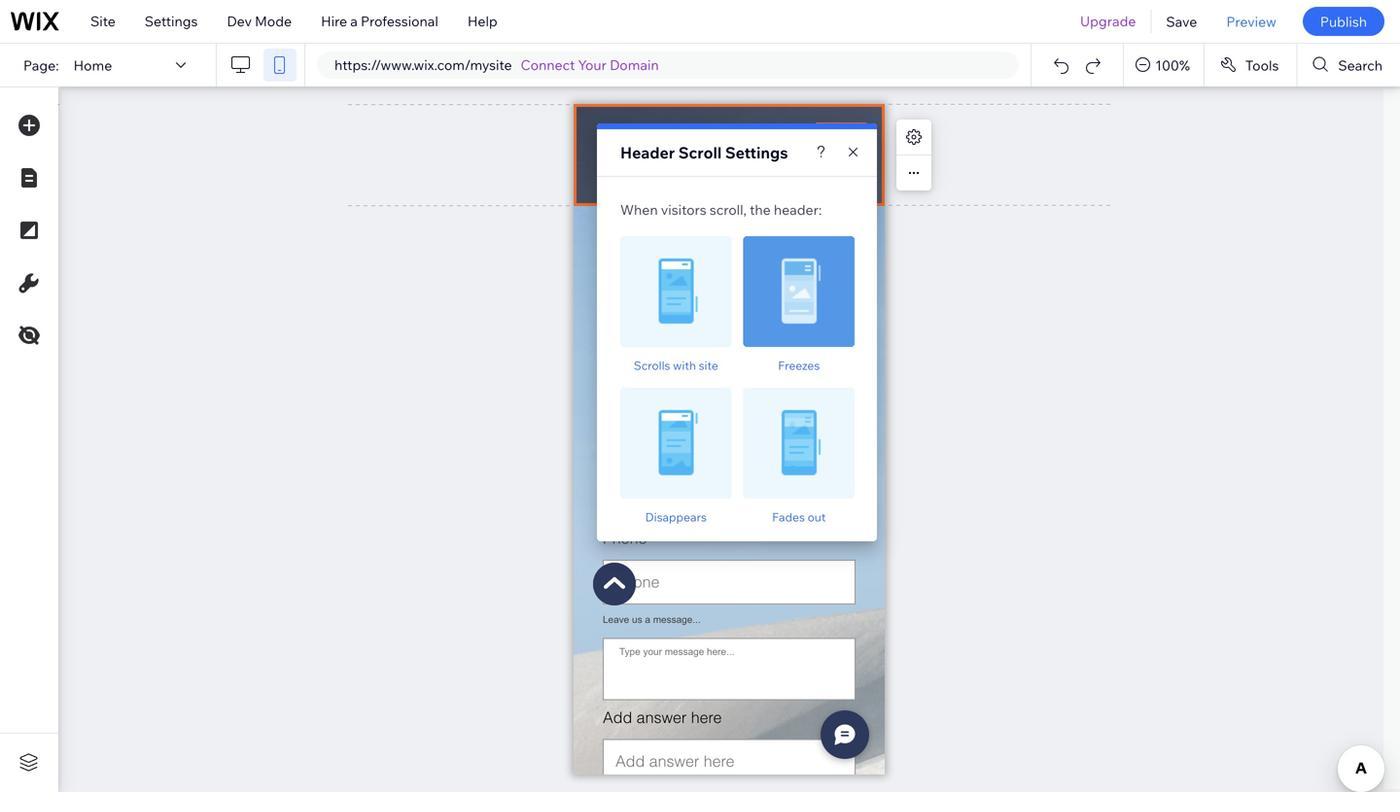 Task type: describe. For each thing, give the bounding box(es) containing it.
domain
[[610, 56, 659, 73]]

your
[[578, 56, 607, 73]]

when
[[621, 201, 658, 218]]

when visitors scroll, the header:
[[621, 201, 822, 218]]

dev mode
[[227, 13, 292, 30]]

hire
[[321, 13, 347, 30]]

visitors
[[661, 201, 707, 218]]

100% button
[[1125, 44, 1204, 87]]

site
[[699, 358, 719, 373]]

connect
[[521, 56, 575, 73]]

header scroll settings
[[621, 143, 788, 162]]

publish
[[1321, 13, 1368, 30]]

upgrade
[[1081, 13, 1137, 30]]

help
[[468, 13, 498, 30]]

out
[[808, 510, 826, 525]]

search button
[[1298, 44, 1401, 87]]

tools
[[1246, 57, 1280, 74]]

mode
[[255, 13, 292, 30]]

a
[[350, 13, 358, 30]]



Task type: locate. For each thing, give the bounding box(es) containing it.
preview button
[[1212, 0, 1292, 43]]

scroll
[[679, 143, 722, 162]]

dev
[[227, 13, 252, 30]]

publish button
[[1304, 7, 1385, 36]]

scrolls
[[634, 358, 671, 373]]

https://www.wix.com/mysite
[[335, 56, 512, 73]]

scrolls with site
[[634, 358, 719, 373]]

fades
[[773, 510, 805, 525]]

settings
[[145, 13, 198, 30], [726, 143, 788, 162]]

0 vertical spatial settings
[[145, 13, 198, 30]]

1 horizontal spatial settings
[[726, 143, 788, 162]]

the
[[750, 201, 771, 218]]

1 vertical spatial settings
[[726, 143, 788, 162]]

0 horizontal spatial settings
[[145, 13, 198, 30]]

scroll,
[[710, 201, 747, 218]]

save
[[1167, 13, 1198, 30]]

disappears
[[646, 510, 707, 525]]

search
[[1339, 57, 1383, 74]]

freezes
[[779, 358, 820, 373]]

header
[[621, 143, 675, 162]]

professional
[[361, 13, 439, 30]]

save button
[[1152, 0, 1212, 43]]

tools button
[[1205, 44, 1297, 87]]

settings right scroll
[[726, 143, 788, 162]]

100%
[[1156, 57, 1191, 74]]

preview
[[1227, 13, 1277, 30]]

fades out
[[773, 510, 826, 525]]

site
[[90, 13, 116, 30]]

with
[[673, 358, 696, 373]]

https://www.wix.com/mysite connect your domain
[[335, 56, 659, 73]]

hire a professional
[[321, 13, 439, 30]]

header:
[[774, 201, 822, 218]]

settings left dev
[[145, 13, 198, 30]]

home
[[74, 57, 112, 74]]



Task type: vqa. For each thing, say whether or not it's contained in the screenshot.
the right Results
no



